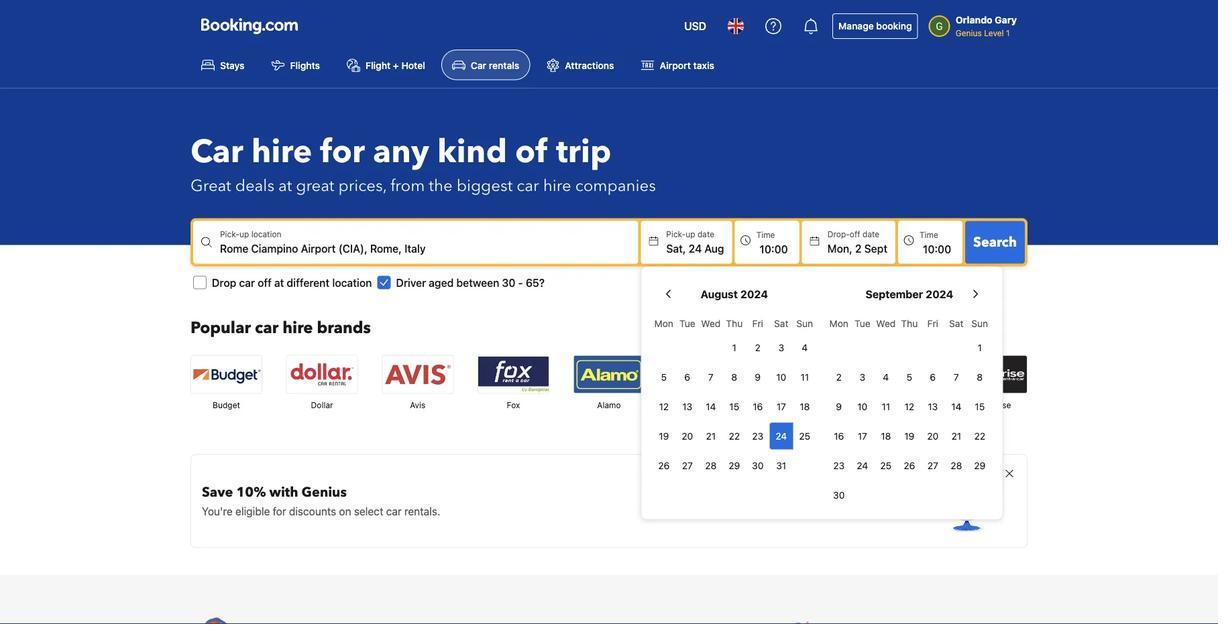 Task type: locate. For each thing, give the bounding box(es) containing it.
31 August 2024 checkbox
[[770, 452, 793, 479]]

1 up from the left
[[239, 230, 249, 239]]

26 inside option
[[904, 460, 915, 471]]

1 15 from the left
[[729, 401, 739, 412]]

5
[[661, 371, 667, 383], [907, 371, 912, 383]]

1 horizontal spatial 29
[[974, 460, 986, 471]]

you're
[[202, 505, 233, 518]]

fox
[[507, 401, 520, 410]]

alamo
[[597, 401, 621, 410]]

10 for 10 "checkbox"
[[857, 401, 868, 412]]

usd
[[684, 20, 706, 33]]

29
[[729, 460, 740, 471], [974, 460, 986, 471]]

1 20 from the left
[[682, 431, 693, 442]]

up for pick-up location
[[239, 230, 249, 239]]

1 horizontal spatial mon tue wed thu
[[830, 318, 918, 329]]

fri for september
[[927, 318, 938, 329]]

28 inside the 28 august 2024 option
[[705, 460, 717, 471]]

30 inside option
[[833, 490, 845, 501]]

2 tue from the left
[[855, 318, 870, 329]]

save
[[202, 483, 233, 502]]

for
[[320, 130, 365, 174], [273, 505, 286, 518]]

1
[[1006, 28, 1010, 38], [732, 342, 737, 353], [978, 342, 982, 353]]

14 inside option
[[951, 401, 962, 412]]

august
[[701, 288, 738, 300]]

16 right 15 august 2024 checkbox
[[753, 401, 763, 412]]

17 September 2024 checkbox
[[851, 423, 874, 450]]

wed for september
[[876, 318, 896, 329]]

2 sun from the left
[[972, 318, 988, 329]]

16 left 17 checkbox
[[834, 431, 844, 442]]

eligible
[[235, 505, 270, 518]]

up down the deals
[[239, 230, 249, 239]]

0 vertical spatial 4
[[802, 342, 808, 353]]

2 19 from the left
[[904, 431, 915, 442]]

0 horizontal spatial 12
[[659, 401, 669, 412]]

30
[[502, 276, 515, 289], [752, 460, 764, 471], [833, 490, 845, 501]]

6 inside option
[[930, 371, 936, 383]]

26 left 27 september 2024 checkbox
[[904, 460, 915, 471]]

date inside pick-up date sat, 24 aug
[[698, 230, 714, 239]]

date
[[698, 230, 714, 239], [863, 230, 880, 239]]

0 horizontal spatial 26
[[658, 460, 670, 471]]

14 September 2024 checkbox
[[945, 393, 968, 420]]

between
[[456, 276, 499, 289]]

23
[[752, 431, 764, 442], [833, 460, 845, 471]]

1 14 from the left
[[706, 401, 716, 412]]

30 left - at the top of the page
[[502, 276, 515, 289]]

1 horizontal spatial off
[[850, 230, 860, 239]]

17 right "16 september 2024" checkbox
[[858, 431, 867, 442]]

2 14 from the left
[[951, 401, 962, 412]]

27 for 27 september 2024 checkbox
[[928, 460, 938, 471]]

0 horizontal spatial 15
[[729, 401, 739, 412]]

1 vertical spatial 18
[[881, 431, 891, 442]]

mon tue wed thu down september
[[830, 318, 918, 329]]

0 horizontal spatial location
[[251, 230, 281, 239]]

24 inside checkbox
[[857, 460, 868, 471]]

1 pick- from the left
[[220, 230, 239, 239]]

date inside drop-off date mon, 2 sept
[[863, 230, 880, 239]]

11
[[801, 371, 809, 383], [882, 401, 890, 412]]

great
[[296, 175, 334, 197]]

22 inside checkbox
[[729, 431, 740, 442]]

16
[[753, 401, 763, 412], [834, 431, 844, 442]]

1 horizontal spatial 2
[[836, 371, 842, 383]]

3 for the 3 checkbox
[[778, 342, 784, 353]]

15 August 2024 checkbox
[[723, 393, 746, 420]]

1 7 from the left
[[708, 371, 714, 383]]

19 right 18 option
[[904, 431, 915, 442]]

15 right "14 september 2024" option
[[975, 401, 985, 412]]

2 horizontal spatial 1
[[1006, 28, 1010, 38]]

24 inside pick-up date sat, 24 aug
[[689, 242, 702, 255]]

18 inside option
[[881, 431, 891, 442]]

1 wed from the left
[[701, 318, 721, 329]]

2 left 3 checkbox
[[836, 371, 842, 383]]

1 horizontal spatial 25
[[880, 460, 892, 471]]

27 left '28' checkbox
[[928, 460, 938, 471]]

3 right 2 september 2024 checkbox
[[860, 371, 865, 383]]

0 horizontal spatial for
[[273, 505, 286, 518]]

1 horizontal spatial 18
[[881, 431, 891, 442]]

8 for '8' option
[[977, 371, 983, 383]]

4
[[802, 342, 808, 353], [883, 371, 889, 383]]

2024 right august
[[740, 288, 768, 300]]

1 fri from the left
[[752, 318, 763, 329]]

1 vertical spatial 2
[[755, 342, 761, 353]]

2 15 from the left
[[975, 401, 985, 412]]

1 12 from the left
[[659, 401, 669, 412]]

23 right 22 checkbox
[[752, 431, 764, 442]]

11 August 2024 checkbox
[[793, 364, 817, 391]]

1 horizontal spatial 20
[[927, 431, 939, 442]]

0 horizontal spatial 24
[[689, 242, 702, 255]]

30 for 30 august 2024 checkbox
[[752, 460, 764, 471]]

20 left 21 september 2024 option
[[927, 431, 939, 442]]

pick- up sat,
[[666, 230, 686, 239]]

1 26 from the left
[[658, 460, 670, 471]]

29 right '28' checkbox
[[974, 460, 986, 471]]

mon tue wed thu down august
[[654, 318, 743, 329]]

2 6 from the left
[[930, 371, 936, 383]]

2 mon tue wed thu from the left
[[830, 318, 918, 329]]

1 tue from the left
[[680, 318, 695, 329]]

thu for august
[[726, 318, 743, 329]]

6 for 6 september 2024 option on the right bottom of page
[[930, 371, 936, 383]]

car inside car hire for any kind of trip great deals at great prices, from the biggest car hire companies
[[191, 130, 243, 174]]

wed
[[701, 318, 721, 329], [876, 318, 896, 329]]

26
[[658, 460, 670, 471], [904, 460, 915, 471]]

12 right the 11 september 2024 checkbox
[[905, 401, 914, 412]]

16 September 2024 checkbox
[[827, 423, 851, 450]]

2 mon from the left
[[830, 318, 848, 329]]

budget logo image
[[191, 356, 262, 393]]

flight
[[366, 60, 391, 71]]

14 for "14 september 2024" option
[[951, 401, 962, 412]]

car right the select
[[386, 505, 402, 518]]

fri down the september 2024
[[927, 318, 938, 329]]

1 vertical spatial 4
[[883, 371, 889, 383]]

0 horizontal spatial 29
[[729, 460, 740, 471]]

12 for 12 checkbox at the right
[[659, 401, 669, 412]]

21 for 21 september 2024 option
[[952, 431, 961, 442]]

4 September 2024 checkbox
[[874, 364, 898, 391]]

14
[[706, 401, 716, 412], [951, 401, 962, 412]]

1 horizontal spatial 12
[[905, 401, 914, 412]]

with
[[269, 483, 298, 502]]

1 vertical spatial for
[[273, 505, 286, 518]]

avis logo image
[[383, 356, 453, 393]]

2 7 from the left
[[954, 371, 959, 383]]

12 September 2024 checkbox
[[898, 393, 921, 420]]

12
[[659, 401, 669, 412], [905, 401, 914, 412]]

brands
[[317, 317, 371, 339]]

pick-
[[220, 230, 239, 239], [666, 230, 686, 239]]

3 August 2024 checkbox
[[770, 334, 793, 361]]

2 20 from the left
[[927, 431, 939, 442]]

28 inside checkbox
[[951, 460, 962, 471]]

21 right the 20 september 2024 checkbox
[[952, 431, 961, 442]]

off inside drop-off date mon, 2 sept
[[850, 230, 860, 239]]

28 left 29 checkbox
[[951, 460, 962, 471]]

28 September 2024 checkbox
[[945, 452, 968, 479]]

2 date from the left
[[863, 230, 880, 239]]

1 horizontal spatial car
[[471, 60, 486, 71]]

mon for september
[[830, 318, 848, 329]]

0 horizontal spatial 17
[[777, 401, 786, 412]]

at
[[278, 175, 292, 197], [274, 276, 284, 289]]

1 thu from the left
[[726, 318, 743, 329]]

0 horizontal spatial 2024
[[740, 288, 768, 300]]

car for rentals
[[471, 60, 486, 71]]

31
[[776, 460, 786, 471]]

17 for 17 checkbox
[[858, 431, 867, 442]]

1 27 from the left
[[682, 460, 693, 471]]

car
[[471, 60, 486, 71], [191, 130, 243, 174]]

1 horizontal spatial 13
[[928, 401, 938, 412]]

23 for 23 option at right bottom
[[752, 431, 764, 442]]

2 12 from the left
[[905, 401, 914, 412]]

30 left '31'
[[752, 460, 764, 471]]

thu down the september 2024
[[901, 318, 918, 329]]

pick- up drop
[[220, 230, 239, 239]]

21 inside option
[[952, 431, 961, 442]]

for inside save 10% with genius you're eligible for discounts on select car rentals.
[[273, 505, 286, 518]]

15
[[729, 401, 739, 412], [975, 401, 985, 412]]

17 for '17' checkbox on the right of the page
[[777, 401, 786, 412]]

6 right the 5 august 2024 option
[[684, 371, 690, 383]]

1 horizontal spatial tue
[[855, 318, 870, 329]]

11 right 10 "checkbox"
[[882, 401, 890, 412]]

29 for 29 august 2024 option at the bottom
[[729, 460, 740, 471]]

29 left 30 august 2024 checkbox
[[729, 460, 740, 471]]

28 for '28' checkbox
[[951, 460, 962, 471]]

17 inside checkbox
[[777, 401, 786, 412]]

18 for 18 option
[[881, 431, 891, 442]]

5 inside "5" checkbox
[[907, 371, 912, 383]]

1 13 from the left
[[682, 401, 692, 412]]

19 inside checkbox
[[904, 431, 915, 442]]

25
[[799, 431, 810, 442], [880, 460, 892, 471]]

at left great
[[278, 175, 292, 197]]

24 right sat,
[[689, 242, 702, 255]]

11 inside 'checkbox'
[[801, 371, 809, 383]]

2 13 from the left
[[928, 401, 938, 412]]

date up sept
[[863, 230, 880, 239]]

thrifty
[[692, 401, 717, 410]]

the
[[429, 175, 453, 197]]

8 August 2024 checkbox
[[723, 364, 746, 391]]

1 vertical spatial at
[[274, 276, 284, 289]]

29 inside option
[[729, 460, 740, 471]]

deals
[[235, 175, 274, 197]]

thu up 1 august 2024 option
[[726, 318, 743, 329]]

22 right 21 august 2024 option
[[729, 431, 740, 442]]

location right different
[[332, 276, 372, 289]]

2024 right september
[[926, 288, 953, 300]]

popular car hire brands
[[191, 317, 371, 339]]

10 right 9 september 2024 option
[[857, 401, 868, 412]]

2 fri from the left
[[927, 318, 938, 329]]

3
[[778, 342, 784, 353], [860, 371, 865, 383]]

0 horizontal spatial 3
[[778, 342, 784, 353]]

19
[[659, 431, 669, 442], [904, 431, 915, 442]]

13 right 12 checkbox at the right
[[682, 401, 692, 412]]

5 right 4 september 2024 checkbox at bottom
[[907, 371, 912, 383]]

1 horizontal spatial 22
[[974, 431, 985, 442]]

0 horizontal spatial 5
[[661, 371, 667, 383]]

1 sat from the left
[[774, 318, 788, 329]]

0 horizontal spatial up
[[239, 230, 249, 239]]

27
[[682, 460, 693, 471], [928, 460, 938, 471]]

2 vertical spatial 30
[[833, 490, 845, 501]]

0 vertical spatial 9
[[755, 371, 761, 383]]

12 inside 12 checkbox
[[659, 401, 669, 412]]

18 right '17' checkbox on the right of the page
[[800, 401, 810, 412]]

23 inside checkbox
[[833, 460, 845, 471]]

0 horizontal spatial 20
[[682, 431, 693, 442]]

18 inside checkbox
[[800, 401, 810, 412]]

fri
[[752, 318, 763, 329], [927, 318, 938, 329]]

1 left 2 checkbox at the right bottom
[[732, 342, 737, 353]]

24 right the 23 september 2024 checkbox
[[857, 460, 868, 471]]

13
[[682, 401, 692, 412], [928, 401, 938, 412]]

24
[[689, 242, 702, 255], [776, 431, 787, 442], [857, 460, 868, 471]]

1 down 'gary'
[[1006, 28, 1010, 38]]

15 right 14 august 2024 checkbox
[[729, 401, 739, 412]]

0 horizontal spatial fri
[[752, 318, 763, 329]]

car inside 'link'
[[471, 60, 486, 71]]

30 for 30 option
[[833, 490, 845, 501]]

24 cell
[[770, 420, 793, 450]]

grid for september
[[827, 310, 992, 509]]

0 vertical spatial 3
[[778, 342, 784, 353]]

2 horizontal spatial 30
[[833, 490, 845, 501]]

7 August 2024 checkbox
[[699, 364, 723, 391]]

0 horizontal spatial mon tue wed thu
[[654, 318, 743, 329]]

0 vertical spatial 17
[[777, 401, 786, 412]]

1 6 from the left
[[684, 371, 690, 383]]

1 horizontal spatial 10
[[857, 401, 868, 412]]

1 horizontal spatial 17
[[858, 431, 867, 442]]

mon up the 5 august 2024 option
[[654, 318, 673, 329]]

car left rentals
[[471, 60, 486, 71]]

1 vertical spatial 9
[[836, 401, 842, 412]]

2 right 1 august 2024 option
[[755, 342, 761, 353]]

30 August 2024 checkbox
[[746, 452, 770, 479]]

13 inside checkbox
[[928, 401, 938, 412]]

3 inside checkbox
[[778, 342, 784, 353]]

2 thu from the left
[[901, 318, 918, 329]]

at inside car hire for any kind of trip great deals at great prices, from the biggest car hire companies
[[278, 175, 292, 197]]

24 left 25 august 2024 option
[[776, 431, 787, 442]]

car right drop
[[239, 276, 255, 289]]

sat up the 3 checkbox
[[774, 318, 788, 329]]

7 inside option
[[954, 371, 959, 383]]

0 horizontal spatial 28
[[705, 460, 717, 471]]

attractions
[[565, 60, 614, 71]]

any
[[373, 130, 429, 174]]

sept
[[864, 242, 888, 255]]

0 horizontal spatial 10
[[776, 371, 786, 383]]

sixt logo image
[[765, 356, 836, 393]]

9
[[755, 371, 761, 383], [836, 401, 842, 412]]

genius inside orlando gary genius level 1
[[956, 28, 982, 38]]

13 right 12 checkbox
[[928, 401, 938, 412]]

1 vertical spatial genius
[[302, 483, 347, 502]]

1 September 2024 checkbox
[[968, 334, 992, 361]]

tue
[[680, 318, 695, 329], [855, 318, 870, 329]]

14 left 15 checkbox
[[951, 401, 962, 412]]

0 horizontal spatial pick-
[[220, 230, 239, 239]]

19 inside option
[[659, 431, 669, 442]]

23 for the 23 september 2024 checkbox
[[833, 460, 845, 471]]

pick- for pick-up location
[[220, 230, 239, 239]]

2 left sept
[[855, 242, 862, 255]]

6 right "5" checkbox
[[930, 371, 936, 383]]

9 August 2024 checkbox
[[746, 364, 770, 391]]

5 million+ reviews image
[[759, 618, 813, 625]]

0 horizontal spatial 14
[[706, 401, 716, 412]]

19 for 19 checkbox
[[904, 431, 915, 442]]

14 inside checkbox
[[706, 401, 716, 412]]

21
[[706, 431, 716, 442], [952, 431, 961, 442]]

2 27 from the left
[[928, 460, 938, 471]]

7 inside checkbox
[[708, 371, 714, 383]]

hire up the deals
[[251, 130, 312, 174]]

sun for september 2024
[[972, 318, 988, 329]]

pick- for pick-up date sat, 24 aug
[[666, 230, 686, 239]]

2 vertical spatial 2
[[836, 371, 842, 383]]

21 inside option
[[706, 431, 716, 442]]

1 28 from the left
[[705, 460, 717, 471]]

thu
[[726, 318, 743, 329], [901, 318, 918, 329]]

9 right 8 checkbox
[[755, 371, 761, 383]]

2 wed from the left
[[876, 318, 896, 329]]

14 left 15 august 2024 checkbox
[[706, 401, 716, 412]]

15 for 15 august 2024 checkbox
[[729, 401, 739, 412]]

1 horizontal spatial 7
[[954, 371, 959, 383]]

1 horizontal spatial 5
[[907, 371, 912, 383]]

mon tue wed thu
[[654, 318, 743, 329], [830, 318, 918, 329]]

1 horizontal spatial 23
[[833, 460, 845, 471]]

1 vertical spatial 30
[[752, 460, 764, 471]]

rentals
[[489, 60, 519, 71]]

9 September 2024 checkbox
[[827, 393, 851, 420]]

9 for 9 september 2024 option
[[836, 401, 842, 412]]

booking
[[876, 20, 912, 32]]

0 vertical spatial off
[[850, 230, 860, 239]]

grid
[[652, 310, 817, 479], [827, 310, 992, 509]]

8 right 7 option on the right bottom of the page
[[977, 371, 983, 383]]

10 inside 10 "checkbox"
[[857, 401, 868, 412]]

24 inside option
[[776, 431, 787, 442]]

1 vertical spatial 23
[[833, 460, 845, 471]]

0 horizontal spatial 7
[[708, 371, 714, 383]]

fri up 2 checkbox at the right bottom
[[752, 318, 763, 329]]

car
[[517, 175, 539, 197], [239, 276, 255, 289], [255, 317, 279, 339], [386, 505, 402, 518]]

7 right 6 september 2024 option on the right bottom of page
[[954, 371, 959, 383]]

18 for 18 checkbox
[[800, 401, 810, 412]]

up up sat,
[[686, 230, 695, 239]]

2 sat from the left
[[949, 318, 964, 329]]

location down the deals
[[251, 230, 281, 239]]

1 horizontal spatial sun
[[972, 318, 988, 329]]

2 28 from the left
[[951, 460, 962, 471]]

29 for 29 checkbox
[[974, 460, 986, 471]]

17
[[777, 401, 786, 412], [858, 431, 867, 442]]

11 inside checkbox
[[882, 401, 890, 412]]

8
[[731, 371, 737, 383], [977, 371, 983, 383]]

1 2024 from the left
[[740, 288, 768, 300]]

13 for 13 september 2024 checkbox
[[928, 401, 938, 412]]

0 horizontal spatial thu
[[726, 318, 743, 329]]

17 inside checkbox
[[858, 431, 867, 442]]

1 date from the left
[[698, 230, 714, 239]]

1 5 from the left
[[661, 371, 667, 383]]

car up great
[[191, 130, 243, 174]]

8 inside option
[[977, 371, 983, 383]]

7 for 7 august 2024 checkbox
[[708, 371, 714, 383]]

17 August 2024 checkbox
[[770, 393, 793, 420]]

sun up 4 august 2024 checkbox
[[797, 318, 813, 329]]

18 left 19 checkbox
[[881, 431, 891, 442]]

1 sun from the left
[[797, 318, 813, 329]]

8 inside checkbox
[[731, 371, 737, 383]]

10 right 9 august 2024 option
[[776, 371, 786, 383]]

sun up 1 "option"
[[972, 318, 988, 329]]

up inside pick-up date sat, 24 aug
[[686, 230, 695, 239]]

4 right the 3 checkbox
[[802, 342, 808, 353]]

2 up from the left
[[686, 230, 695, 239]]

1 vertical spatial 16
[[834, 431, 844, 442]]

1 horizontal spatial 11
[[882, 401, 890, 412]]

0 horizontal spatial 4
[[802, 342, 808, 353]]

26 inside option
[[658, 460, 670, 471]]

21 right 20 august 2024 checkbox
[[706, 431, 716, 442]]

wed down august
[[701, 318, 721, 329]]

16 for 16 august 2024 checkbox
[[753, 401, 763, 412]]

28 right 27 option
[[705, 460, 717, 471]]

mon up 2 september 2024 checkbox
[[830, 318, 848, 329]]

26 left 27 option
[[658, 460, 670, 471]]

1 vertical spatial 3
[[860, 371, 865, 383]]

car inside car hire for any kind of trip great deals at great prices, from the biggest car hire companies
[[517, 175, 539, 197]]

0 horizontal spatial grid
[[652, 310, 817, 479]]

0 horizontal spatial genius
[[302, 483, 347, 502]]

0 horizontal spatial 25
[[799, 431, 810, 442]]

0 horizontal spatial 22
[[729, 431, 740, 442]]

thrifty logo image
[[670, 356, 740, 393]]

0 horizontal spatial wed
[[701, 318, 721, 329]]

genius up discounts
[[302, 483, 347, 502]]

9 left 10 "checkbox"
[[836, 401, 842, 412]]

2 inside drop-off date mon, 2 sept
[[855, 242, 862, 255]]

22
[[729, 431, 740, 442], [974, 431, 985, 442]]

2 grid from the left
[[827, 310, 992, 509]]

1 horizontal spatial grid
[[827, 310, 992, 509]]

0 vertical spatial for
[[320, 130, 365, 174]]

1 mon from the left
[[654, 318, 673, 329]]

20
[[682, 431, 693, 442], [927, 431, 939, 442]]

23 left 24 checkbox
[[833, 460, 845, 471]]

1 inside "option"
[[978, 342, 982, 353]]

sat
[[774, 318, 788, 329], [949, 318, 964, 329]]

dollar logo image
[[287, 356, 357, 393]]

2 vertical spatial 24
[[857, 460, 868, 471]]

0 vertical spatial 18
[[800, 401, 810, 412]]

tue for august
[[680, 318, 695, 329]]

1 29 from the left
[[729, 460, 740, 471]]

enterprise logo image
[[957, 356, 1027, 393]]

22 inside checkbox
[[974, 431, 985, 442]]

up
[[239, 230, 249, 239], [686, 230, 695, 239]]

pick- inside pick-up date sat, 24 aug
[[666, 230, 686, 239]]

13 September 2024 checkbox
[[921, 393, 945, 420]]

0 vertical spatial 25
[[799, 431, 810, 442]]

1 horizontal spatial 4
[[883, 371, 889, 383]]

tue up 6 august 2024 checkbox
[[680, 318, 695, 329]]

65?
[[526, 276, 545, 289]]

2 26 from the left
[[904, 460, 915, 471]]

23 August 2024 checkbox
[[746, 423, 770, 450]]

0 horizontal spatial sun
[[797, 318, 813, 329]]

5 for the 5 august 2024 option
[[661, 371, 667, 383]]

0 vertical spatial genius
[[956, 28, 982, 38]]

1 8 from the left
[[731, 371, 737, 383]]

5 left 6 august 2024 checkbox
[[661, 371, 667, 383]]

19 for 19 option
[[659, 431, 669, 442]]

taxis
[[693, 60, 714, 71]]

29 inside checkbox
[[974, 460, 986, 471]]

8 September 2024 checkbox
[[968, 364, 992, 391]]

0 vertical spatial 2
[[855, 242, 862, 255]]

1 horizontal spatial sat
[[949, 318, 964, 329]]

1 up enterprise logo
[[978, 342, 982, 353]]

25 right 24 checkbox
[[880, 460, 892, 471]]

0 horizontal spatial mon
[[654, 318, 673, 329]]

fox logo image
[[478, 356, 549, 393]]

30 inside checkbox
[[752, 460, 764, 471]]

2 22 from the left
[[974, 431, 985, 442]]

11 for the 11 september 2024 checkbox
[[882, 401, 890, 412]]

2 pick- from the left
[[666, 230, 686, 239]]

1 horizontal spatial 8
[[977, 371, 983, 383]]

1 21 from the left
[[706, 431, 716, 442]]

date up aug
[[698, 230, 714, 239]]

27 inside checkbox
[[928, 460, 938, 471]]

1 horizontal spatial mon
[[830, 318, 848, 329]]

20 September 2024 checkbox
[[921, 423, 945, 450]]

25 August 2024 checkbox
[[793, 423, 817, 450]]

6 for 6 august 2024 checkbox
[[684, 371, 690, 383]]

11 September 2024 checkbox
[[874, 393, 898, 420]]

1 horizontal spatial 30
[[752, 460, 764, 471]]

2 29 from the left
[[974, 460, 986, 471]]

16 for "16 september 2024" checkbox
[[834, 431, 844, 442]]

17 left the sixt at the right of the page
[[777, 401, 786, 412]]

0 horizontal spatial 13
[[682, 401, 692, 412]]

15 for 15 checkbox
[[975, 401, 985, 412]]

18
[[800, 401, 810, 412], [881, 431, 891, 442]]

sun
[[797, 318, 813, 329], [972, 318, 988, 329]]

24 August 2024 checkbox
[[770, 423, 793, 450]]

sat up 7 option on the right bottom of the page
[[949, 318, 964, 329]]

4 for 4 september 2024 checkbox at bottom
[[883, 371, 889, 383]]

pick-up location
[[220, 230, 281, 239]]

12 inside 12 checkbox
[[905, 401, 914, 412]]

booking.com online hotel reservations image
[[201, 18, 298, 34]]

1 horizontal spatial 2024
[[926, 288, 953, 300]]

mon
[[654, 318, 673, 329], [830, 318, 848, 329]]

tue down september
[[855, 318, 870, 329]]

1 horizontal spatial 24
[[776, 431, 787, 442]]

1 inside option
[[732, 342, 737, 353]]

1 horizontal spatial 15
[[975, 401, 985, 412]]

at left different
[[274, 276, 284, 289]]

30 September 2024 checkbox
[[827, 482, 851, 509]]

1 grid from the left
[[652, 310, 817, 479]]

Pick-up location field
[[220, 240, 638, 256]]

0 horizontal spatial 27
[[682, 460, 693, 471]]

0 vertical spatial 11
[[801, 371, 809, 383]]

6 August 2024 checkbox
[[676, 364, 699, 391]]

2 21 from the left
[[952, 431, 961, 442]]

0 horizontal spatial date
[[698, 230, 714, 239]]

25 right 24 august 2024 option
[[799, 431, 810, 442]]

27 right 26 august 2024 option
[[682, 460, 693, 471]]

1 horizontal spatial 6
[[930, 371, 936, 383]]

pick-up date sat, 24 aug
[[666, 230, 724, 255]]

1 horizontal spatial location
[[332, 276, 372, 289]]

1 22 from the left
[[729, 431, 740, 442]]

off up mon,
[[850, 230, 860, 239]]

1 mon tue wed thu from the left
[[654, 318, 743, 329]]

for up prices,
[[320, 130, 365, 174]]

7 right 6 august 2024 checkbox
[[708, 371, 714, 383]]

10
[[776, 371, 786, 383], [857, 401, 868, 412]]

6 inside checkbox
[[684, 371, 690, 383]]

5 inside option
[[661, 371, 667, 383]]

2 8 from the left
[[977, 371, 983, 383]]

1 horizontal spatial date
[[863, 230, 880, 239]]

1 vertical spatial 17
[[858, 431, 867, 442]]

car down of
[[517, 175, 539, 197]]

19 August 2024 checkbox
[[652, 423, 676, 450]]

11 right 10 august 2024 checkbox
[[801, 371, 809, 383]]

1 vertical spatial 11
[[882, 401, 890, 412]]

4 August 2024 checkbox
[[793, 334, 817, 361]]

13 August 2024 checkbox
[[676, 393, 699, 420]]

1 19 from the left
[[659, 431, 669, 442]]

hire down drop car off at different location on the top of the page
[[283, 317, 313, 339]]

1 horizontal spatial 9
[[836, 401, 842, 412]]

up for pick-up date sat, 24 aug
[[686, 230, 695, 239]]

22 right 21 september 2024 option
[[974, 431, 985, 442]]

hotel
[[401, 60, 425, 71]]

1 vertical spatial location
[[332, 276, 372, 289]]

1 horizontal spatial 28
[[951, 460, 962, 471]]

8 right 7 august 2024 checkbox
[[731, 371, 737, 383]]

10 inside 10 august 2024 checkbox
[[776, 371, 786, 383]]

wed down september
[[876, 318, 896, 329]]

7 for 7 option on the right bottom of the page
[[954, 371, 959, 383]]

select
[[354, 505, 383, 518]]

car inside save 10% with genius you're eligible for discounts on select car rentals.
[[386, 505, 402, 518]]

genius down orlando
[[956, 28, 982, 38]]

23 inside option
[[752, 431, 764, 442]]

3 inside checkbox
[[860, 371, 865, 383]]

2 2024 from the left
[[926, 288, 953, 300]]

27 inside option
[[682, 460, 693, 471]]

1 horizontal spatial for
[[320, 130, 365, 174]]

30 down the 23 september 2024 checkbox
[[833, 490, 845, 501]]

0 horizontal spatial 1
[[732, 342, 737, 353]]

19 left 20 august 2024 checkbox
[[659, 431, 669, 442]]

2 5 from the left
[[907, 371, 912, 383]]

13 inside option
[[682, 401, 692, 412]]



Task type: vqa. For each thing, say whether or not it's contained in the screenshot.
24 OPTION
yes



Task type: describe. For each thing, give the bounding box(es) containing it.
22 August 2024 checkbox
[[723, 423, 746, 450]]

1 inside orlando gary genius level 1
[[1006, 28, 1010, 38]]

10 for 10 august 2024 checkbox
[[776, 371, 786, 383]]

car right popular
[[255, 317, 279, 339]]

drop-off date mon, 2 sept
[[828, 230, 888, 255]]

27 September 2024 checkbox
[[921, 452, 945, 479]]

airport taxis
[[660, 60, 714, 71]]

from
[[391, 175, 425, 197]]

16 August 2024 checkbox
[[746, 393, 770, 420]]

september
[[866, 288, 923, 300]]

budget
[[213, 401, 240, 410]]

10 September 2024 checkbox
[[851, 393, 874, 420]]

orlando gary genius level 1
[[956, 14, 1017, 38]]

2 vertical spatial hire
[[283, 317, 313, 339]]

18 August 2024 checkbox
[[793, 393, 817, 420]]

26 for 26 august 2024 option
[[658, 460, 670, 471]]

manage
[[839, 20, 874, 32]]

19 September 2024 checkbox
[[898, 423, 921, 450]]

26 for 26 september 2024 option
[[904, 460, 915, 471]]

25 for 25 september 2024 option
[[880, 460, 892, 471]]

1 vertical spatial hire
[[543, 175, 571, 197]]

18 September 2024 checkbox
[[874, 423, 898, 450]]

26 August 2024 checkbox
[[652, 452, 676, 479]]

21 for 21 august 2024 option
[[706, 431, 716, 442]]

mon,
[[828, 242, 852, 255]]

car rentals link
[[441, 50, 530, 80]]

search
[[973, 233, 1017, 251]]

9 for 9 august 2024 option
[[755, 371, 761, 383]]

driver
[[396, 276, 426, 289]]

avis
[[410, 401, 425, 410]]

attractions link
[[535, 50, 625, 80]]

kind
[[437, 130, 507, 174]]

29 September 2024 checkbox
[[968, 452, 992, 479]]

drop car off at different location
[[212, 276, 372, 289]]

great
[[191, 175, 231, 197]]

aged
[[429, 276, 454, 289]]

mon for august
[[654, 318, 673, 329]]

11 for the 11 august 2024 'checkbox'
[[801, 371, 809, 383]]

1 for 1 "option"
[[978, 342, 982, 353]]

save 10% with genius you're eligible for discounts on select car rentals.
[[202, 483, 440, 518]]

27 for 27 option
[[682, 460, 693, 471]]

5 September 2024 checkbox
[[898, 364, 921, 391]]

+
[[393, 60, 399, 71]]

13 for 13 option on the right of page
[[682, 401, 692, 412]]

for inside car hire for any kind of trip great deals at great prices, from the biggest car hire companies
[[320, 130, 365, 174]]

grid for august
[[652, 310, 817, 479]]

25 for 25 august 2024 option
[[799, 431, 810, 442]]

20 for the 20 september 2024 checkbox
[[927, 431, 939, 442]]

21 August 2024 checkbox
[[699, 423, 723, 450]]

28 for the 28 august 2024 option
[[705, 460, 717, 471]]

hertz
[[886, 401, 907, 410]]

flight + hotel link
[[336, 50, 436, 80]]

1 for 1 august 2024 option
[[732, 342, 737, 353]]

20 August 2024 checkbox
[[676, 423, 699, 450]]

6 September 2024 checkbox
[[921, 364, 945, 391]]

2024 for august 2024
[[740, 288, 768, 300]]

3 September 2024 checkbox
[[851, 364, 874, 391]]

27 August 2024 checkbox
[[676, 452, 699, 479]]

discounts
[[289, 505, 336, 518]]

24 September 2024 checkbox
[[851, 452, 874, 479]]

manage booking
[[839, 20, 912, 32]]

sat,
[[666, 242, 686, 255]]

hertz logo image
[[861, 356, 931, 393]]

driver aged between 30 - 65?
[[396, 276, 545, 289]]

manage booking link
[[833, 13, 918, 39]]

12 August 2024 checkbox
[[652, 393, 676, 420]]

free cancellation image
[[475, 618, 529, 625]]

august 2024
[[701, 288, 768, 300]]

orlando
[[956, 14, 993, 25]]

8 for 8 checkbox
[[731, 371, 737, 383]]

date for aug
[[698, 230, 714, 239]]

14 August 2024 checkbox
[[699, 393, 723, 420]]

airport
[[660, 60, 691, 71]]

-
[[518, 276, 523, 289]]

stays
[[220, 60, 245, 71]]

2024 for september 2024
[[926, 288, 953, 300]]

of
[[515, 130, 548, 174]]

usd button
[[676, 10, 715, 42]]

mon tue wed thu for september
[[830, 318, 918, 329]]

enterprise
[[972, 401, 1011, 410]]

tue for september
[[855, 318, 870, 329]]

10%
[[236, 483, 266, 502]]

0 vertical spatial hire
[[251, 130, 312, 174]]

12 for 12 checkbox
[[905, 401, 914, 412]]

21 September 2024 checkbox
[[945, 423, 968, 450]]

rentals.
[[404, 505, 440, 518]]

20 for 20 august 2024 checkbox
[[682, 431, 693, 442]]

22 for the 22 september 2024 checkbox at the bottom of the page
[[974, 431, 985, 442]]

september 2024
[[866, 288, 953, 300]]

fri for august
[[752, 318, 763, 329]]

drop
[[212, 276, 236, 289]]

flights link
[[261, 50, 331, 80]]

5 for "5" checkbox
[[907, 371, 912, 383]]

biggest
[[457, 175, 513, 197]]

15 September 2024 checkbox
[[968, 393, 992, 420]]

4 for 4 august 2024 checkbox
[[802, 342, 808, 353]]

5 August 2024 checkbox
[[652, 364, 676, 391]]

we're here for you image
[[191, 618, 244, 625]]

date for sept
[[863, 230, 880, 239]]

1 August 2024 checkbox
[[723, 334, 746, 361]]

2 September 2024 checkbox
[[827, 364, 851, 391]]

different
[[287, 276, 330, 289]]

car for hire
[[191, 130, 243, 174]]

trip
[[556, 130, 611, 174]]

wed for august
[[701, 318, 721, 329]]

29 August 2024 checkbox
[[723, 452, 746, 479]]

1 vertical spatial off
[[258, 276, 272, 289]]

sat for august 2024
[[774, 318, 788, 329]]

search button
[[965, 221, 1025, 264]]

popular
[[191, 317, 251, 339]]

0 vertical spatial location
[[251, 230, 281, 239]]

3 for 3 checkbox
[[860, 371, 865, 383]]

25 September 2024 checkbox
[[874, 452, 898, 479]]

23 September 2024 checkbox
[[827, 452, 851, 479]]

2 August 2024 checkbox
[[746, 334, 770, 361]]

26 September 2024 checkbox
[[898, 452, 921, 479]]

22 September 2024 checkbox
[[968, 423, 992, 450]]

dollar
[[311, 401, 333, 410]]

0 vertical spatial 30
[[502, 276, 515, 289]]

2 for 2 checkbox at the right bottom
[[755, 342, 761, 353]]

car hire for any kind of trip great deals at great prices, from the biggest car hire companies
[[191, 130, 656, 197]]

22 for 22 checkbox
[[729, 431, 740, 442]]

10 August 2024 checkbox
[[770, 364, 793, 391]]

companies
[[575, 175, 656, 197]]

28 August 2024 checkbox
[[699, 452, 723, 479]]

14 for 14 august 2024 checkbox
[[706, 401, 716, 412]]

on
[[339, 505, 351, 518]]

mon tue wed thu for august
[[654, 318, 743, 329]]

sun for august 2024
[[797, 318, 813, 329]]

stays link
[[191, 50, 255, 80]]

sat for september 2024
[[949, 318, 964, 329]]

gary
[[995, 14, 1017, 25]]

car rentals
[[471, 60, 519, 71]]

alamo logo image
[[574, 356, 644, 393]]

sixt
[[793, 401, 808, 410]]

drop-
[[828, 230, 850, 239]]

level
[[984, 28, 1004, 38]]

airport taxis link
[[630, 50, 725, 80]]

flights
[[290, 60, 320, 71]]

7 September 2024 checkbox
[[945, 364, 968, 391]]

24 for 24 august 2024 option
[[776, 431, 787, 442]]

genius inside save 10% with genius you're eligible for discounts on select car rentals.
[[302, 483, 347, 502]]

prices,
[[338, 175, 386, 197]]

24 for 24 checkbox
[[857, 460, 868, 471]]

thu for september
[[901, 318, 918, 329]]

2 for 2 september 2024 checkbox
[[836, 371, 842, 383]]

flight + hotel
[[366, 60, 425, 71]]

aug
[[705, 242, 724, 255]]



